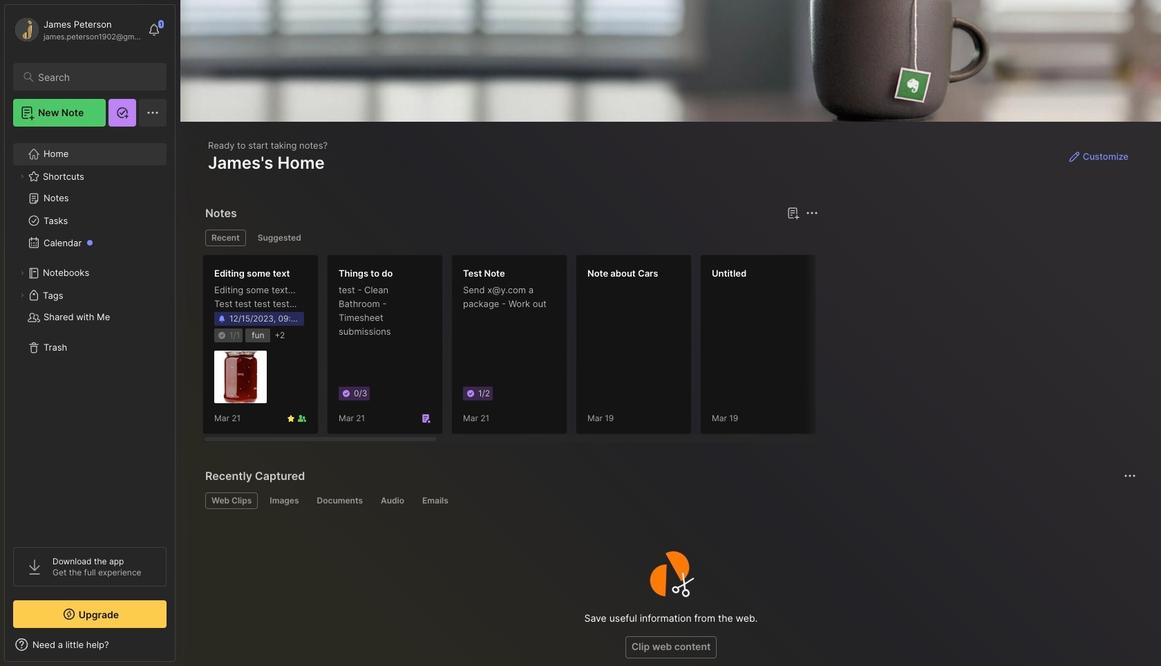 Task type: describe. For each thing, give the bounding box(es) containing it.
expand tags image
[[18, 291, 26, 299]]

0 vertical spatial more actions image
[[804, 205, 821, 221]]

2 tab list from the top
[[205, 492, 1135, 509]]

tree inside main element
[[5, 135, 175, 535]]

main element
[[0, 0, 180, 666]]

thumbnail image
[[214, 351, 267, 403]]

1 vertical spatial more actions image
[[1122, 468, 1139, 484]]

1 tab list from the top
[[205, 230, 817, 246]]

0 vertical spatial more actions field
[[803, 203, 822, 223]]



Task type: vqa. For each thing, say whether or not it's contained in the screenshot.
assigned button
no



Task type: locate. For each thing, give the bounding box(es) containing it.
row group
[[203, 255, 1162, 443]]

None search field
[[38, 68, 154, 85]]

0 horizontal spatial more actions field
[[803, 203, 822, 223]]

none search field inside main element
[[38, 68, 154, 85]]

More actions field
[[803, 203, 822, 223], [1121, 466, 1140, 486]]

0 horizontal spatial more actions image
[[804, 205, 821, 221]]

Search text field
[[38, 71, 154, 84]]

more actions image
[[804, 205, 821, 221], [1122, 468, 1139, 484]]

tab
[[205, 230, 246, 246], [252, 230, 308, 246], [205, 492, 258, 509], [264, 492, 305, 509], [311, 492, 369, 509], [375, 492, 411, 509], [416, 492, 455, 509]]

Account field
[[13, 16, 141, 44]]

1 vertical spatial more actions field
[[1121, 466, 1140, 486]]

1 horizontal spatial more actions field
[[1121, 466, 1140, 486]]

1 vertical spatial tab list
[[205, 492, 1135, 509]]

tab list
[[205, 230, 817, 246], [205, 492, 1135, 509]]

click to collapse image
[[175, 640, 185, 657]]

tree
[[5, 135, 175, 535]]

expand notebooks image
[[18, 269, 26, 277]]

WHAT'S NEW field
[[5, 634, 175, 656]]

0 vertical spatial tab list
[[205, 230, 817, 246]]

1 horizontal spatial more actions image
[[1122, 468, 1139, 484]]



